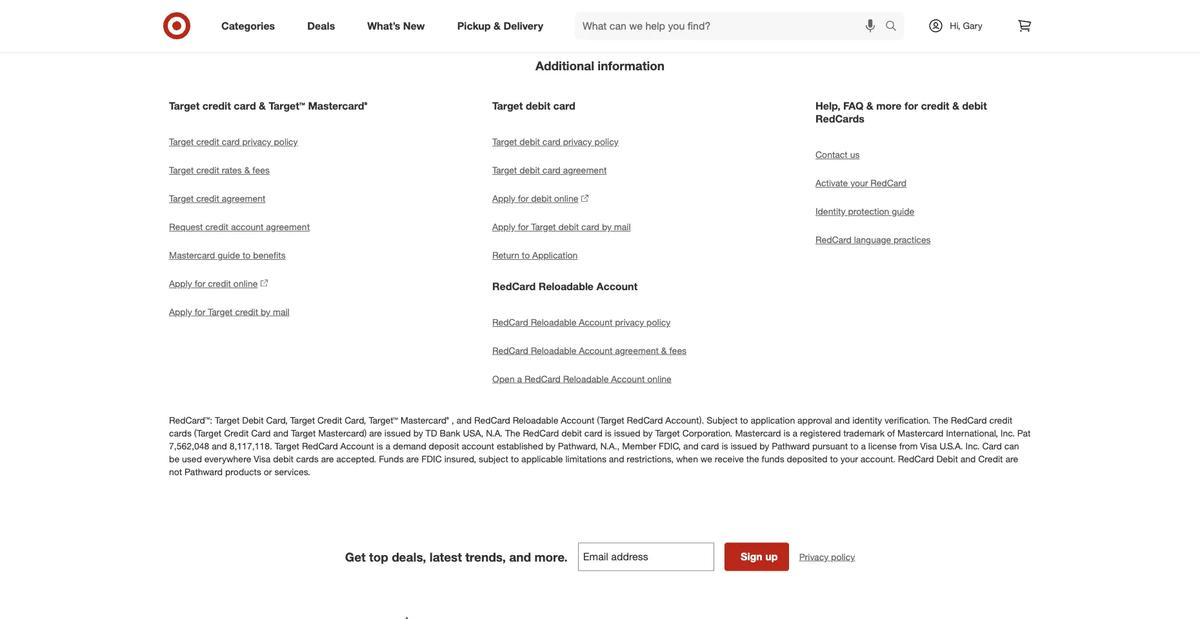 Task type: describe. For each thing, give the bounding box(es) containing it.
1 vertical spatial the
[[505, 428, 520, 439]]

registered
[[800, 428, 841, 439]]

are up 'funds'
[[369, 428, 382, 439]]

and down n.a.,
[[609, 454, 624, 465]]

limitations
[[566, 454, 607, 465]]

license
[[868, 441, 897, 452]]

account down return to application link at the top of the page
[[597, 280, 638, 293]]

hi,
[[950, 20, 960, 31]]

new
[[403, 19, 425, 32]]

card inside target credit card privacy policy link
[[222, 136, 240, 148]]

0 horizontal spatial cards
[[169, 428, 192, 439]]

2 vertical spatial credit
[[978, 454, 1003, 465]]

account inside request credit account agreement "link"
[[231, 221, 264, 233]]

reloadable down the "redcard reloadable account agreement & fees" at the bottom of page
[[563, 374, 609, 385]]

pickup & delivery
[[457, 19, 543, 32]]

identity
[[852, 415, 882, 426]]

credit up target credit card privacy policy
[[203, 100, 231, 112]]

pursuant
[[812, 441, 848, 452]]

international,
[[946, 428, 998, 439]]

from
[[899, 441, 918, 452]]

apply for credit online link
[[169, 270, 385, 298]]

td
[[426, 428, 437, 439]]

account.
[[861, 454, 896, 465]]

target debit card
[[492, 100, 575, 112]]

card up pathward,
[[584, 428, 602, 439]]

contact
[[816, 149, 848, 161]]

account down redcard reloadable account agreement & fees link
[[611, 374, 645, 385]]

take
[[677, 2, 693, 12]]

are down can
[[1006, 454, 1018, 465]]

corporation.
[[682, 428, 733, 439]]

redcard™:
[[169, 415, 212, 426]]

return
[[492, 250, 519, 261]]

credit down mastercard guide to benefits
[[208, 278, 231, 290]]

credit inside redcard™: target debit card, target credit card, target™ mastercard® , and redcard reloadable account (target redcard account). subject to application approval and identity verification. the redcard credit cards (target credit card and target mastercard) are issued by td bank usa, n.a. the redcard debit card is issued by target corporation. mastercard is a registered trademark of mastercard international, inc. pat 7,562,048 and 8,117,118. target redcard account is a demand deposit account established by pathward, n.a., member fdic, and card is issued by pathward pursuant to a license from visa u.s.a. inc. card can be used everywhere visa debit cards are accepted. funds are fdic insured, subject to applicable limitations and restrictions, when we receive the funds deposited to your account. redcard debit and credit are not pathward products or services.
[[989, 415, 1012, 426]]

the
[[746, 454, 759, 465]]

application
[[532, 250, 578, 261]]

apply for apply for debit online
[[492, 193, 515, 204]]

trends,
[[465, 550, 506, 565]]

credit left rates
[[196, 165, 219, 176]]

card down corporation.
[[701, 441, 719, 452]]

0 vertical spatial the
[[933, 415, 948, 426]]

restrictions,
[[627, 454, 674, 465]]

credit up the target credit rates & fees
[[196, 136, 219, 148]]

gary
[[963, 20, 982, 31]]

be
[[169, 454, 179, 465]]

insured,
[[444, 454, 476, 465]]

target credit card privacy policy link
[[169, 128, 385, 156]]

and left identity
[[835, 415, 850, 426]]

1 vertical spatial inc.
[[966, 441, 980, 452]]

,
[[451, 415, 454, 426]]

target debit card privacy policy link
[[492, 128, 708, 156]]

pathward,
[[558, 441, 598, 452]]

mastercard)
[[318, 428, 367, 439]]

to down trademark
[[850, 441, 858, 452]]

credit down the target credit rates & fees
[[196, 193, 219, 204]]

fdic,
[[659, 441, 681, 452]]

protection
[[848, 206, 889, 217]]

target debit card agreement link
[[492, 156, 708, 185]]

and up everywhere
[[212, 441, 227, 452]]

and up services.
[[273, 428, 289, 439]]

benefits
[[253, 250, 286, 261]]

pat
[[1017, 428, 1031, 439]]

for inside help, faq & more for credit & debit redcards
[[905, 100, 918, 112]]

to right return
[[522, 250, 530, 261]]

account inside redcard™: target debit card, target credit card, target™ mastercard® , and redcard reloadable account (target redcard account). subject to application approval and identity verification. the redcard credit cards (target credit card and target mastercard) are issued by td bank usa, n.a. the redcard debit card is issued by target corporation. mastercard is a registered trademark of mastercard international, inc. pat 7,562,048 and 8,117,118. target redcard account is a demand deposit account established by pathward, n.a., member fdic, and card is issued by pathward pursuant to a license from visa u.s.a. inc. card can be used everywhere visa debit cards are accepted. funds are fdic insured, subject to applicable limitations and restrictions, when we receive the funds deposited to your account. redcard debit and credit are not pathward products or services.
[[462, 441, 494, 452]]

products
[[225, 467, 261, 478]]

policy for redcard reloadable account privacy policy
[[647, 317, 671, 328]]

additional information
[[536, 58, 665, 73]]

latest
[[430, 550, 462, 565]]

privacy policy link
[[799, 551, 855, 564]]

application
[[751, 415, 795, 426]]

deposited
[[787, 454, 828, 465]]

by up applicable
[[546, 441, 555, 452]]

0 horizontal spatial mail
[[273, 307, 289, 318]]

7,562,048
[[169, 441, 209, 452]]

card up target credit card privacy policy
[[234, 100, 256, 112]]

open
[[492, 374, 515, 385]]

by inside apply for target debit card by mail link
[[602, 221, 612, 233]]

services.
[[274, 467, 310, 478]]

sign up
[[741, 551, 778, 564]]

1 horizontal spatial guide
[[892, 206, 914, 217]]

1 vertical spatial pathward
[[185, 467, 223, 478]]

applicable
[[521, 454, 563, 465]]

by up funds
[[760, 441, 769, 452]]

redcard language practices
[[816, 234, 931, 246]]

quick
[[701, 2, 720, 12]]

is up 'funds'
[[377, 441, 383, 452]]

get
[[345, 550, 366, 565]]

target credit rates & fees link
[[169, 156, 385, 185]]

2 horizontal spatial privacy
[[615, 317, 644, 328]]

delivery
[[504, 19, 543, 32]]

apply for apply for target credit by mail
[[169, 307, 192, 318]]

pickup
[[457, 19, 491, 32]]

agreement for target debit card agreement
[[563, 165, 607, 176]]

0 vertical spatial target™
[[269, 100, 305, 112]]

0 horizontal spatial mastercard
[[169, 250, 215, 261]]

0 vertical spatial pathward
[[772, 441, 810, 452]]

1 horizontal spatial visa
[[920, 441, 937, 452]]

mastercard guide to benefits link
[[169, 241, 385, 270]]

request credit account agreement
[[169, 221, 310, 233]]

top
[[369, 550, 388, 565]]

0 horizontal spatial visa
[[254, 454, 271, 465]]

target™ inside redcard™: target debit card, target credit card, target™ mastercard® , and redcard reloadable account (target redcard account). subject to application approval and identity verification. the redcard credit cards (target credit card and target mastercard) are issued by td bank usa, n.a. the redcard debit card is issued by target corporation. mastercard is a registered trademark of mastercard international, inc. pat 7,562,048 and 8,117,118. target redcard account is a demand deposit account established by pathward, n.a., member fdic, and card is issued by pathward pursuant to a license from visa u.s.a. inc. card can be used everywhere visa debit cards are accepted. funds are fdic insured, subject to applicable limitations and restrictions, when we receive the funds deposited to your account. redcard debit and credit are not pathward products or services.
[[369, 415, 398, 426]]

funds
[[379, 454, 404, 465]]

card inside target debit card agreement link
[[543, 165, 561, 176]]

privacy for debit
[[563, 136, 592, 148]]

and right the ,
[[457, 415, 472, 426]]

open a redcard reloadable account online link
[[492, 365, 708, 394]]

target credit rates & fees
[[169, 165, 270, 176]]

practices
[[894, 234, 931, 246]]

n.a.
[[486, 428, 503, 439]]

by inside apply for target credit by mail link
[[261, 307, 270, 318]]

member
[[622, 441, 656, 452]]

deals link
[[296, 12, 351, 40]]

up
[[765, 551, 778, 564]]

target credit card & target™ mastercard®
[[169, 100, 367, 112]]

0 vertical spatial fees
[[253, 165, 270, 176]]

a down trademark
[[861, 441, 866, 452]]

privacy policy
[[799, 552, 855, 563]]

established
[[497, 441, 543, 452]]

card up target debit card privacy policy
[[553, 100, 575, 112]]

agreement inside target credit agreement link
[[222, 193, 266, 204]]

and down u.s.a. at the bottom
[[961, 454, 976, 465]]

take a quick survey
[[677, 2, 745, 12]]

what's new link
[[356, 12, 441, 40]]

mastercard guide to benefits
[[169, 250, 286, 261]]

card inside apply for target debit card by mail link
[[581, 221, 599, 233]]

deals,
[[392, 550, 426, 565]]

approval
[[798, 415, 832, 426]]

0 horizontal spatial issued
[[384, 428, 411, 439]]

apply for apply for credit online
[[169, 278, 192, 290]]

sign up button
[[724, 543, 789, 572]]

apply for credit online
[[169, 278, 258, 290]]

for for apply for target credit by mail
[[195, 307, 205, 318]]

take a quick survey button
[[637, 0, 785, 17]]



Task type: locate. For each thing, give the bounding box(es) containing it.
apply for apply for target debit card by mail
[[492, 221, 515, 233]]

of
[[887, 428, 895, 439]]

mastercard up from
[[898, 428, 944, 439]]

reloadable down redcard reloadable account privacy policy
[[531, 345, 576, 357]]

online for apply for debit online
[[554, 193, 578, 204]]

categories
[[221, 19, 275, 32]]

apply for target credit by mail
[[169, 307, 289, 318]]

for down mastercard guide to benefits
[[195, 278, 205, 290]]

credit up mastercard)
[[317, 415, 342, 426]]

card up 8,117,118.
[[251, 428, 271, 439]]

cards up 7,562,048
[[169, 428, 192, 439]]

fdic
[[421, 454, 442, 465]]

issued up "member"
[[614, 428, 641, 439]]

we
[[701, 454, 712, 465]]

for up return to application
[[518, 221, 529, 233]]

account up pathward,
[[561, 415, 594, 426]]

0 horizontal spatial inc.
[[966, 441, 980, 452]]

inc. up can
[[1001, 428, 1015, 439]]

mastercard® inside redcard™: target debit card, target credit card, target™ mastercard® , and redcard reloadable account (target redcard account). subject to application approval and identity verification. the redcard credit cards (target credit card and target mastercard) are issued by td bank usa, n.a. the redcard debit card is issued by target corporation. mastercard is a registered trademark of mastercard international, inc. pat 7,562,048 and 8,117,118. target redcard account is a demand deposit account established by pathward, n.a., member fdic, and card is issued by pathward pursuant to a license from visa u.s.a. inc. card can be used everywhere visa debit cards are accepted. funds are fdic insured, subject to applicable limitations and restrictions, when we receive the funds deposited to your account. redcard debit and credit are not pathward products or services.
[[401, 415, 449, 426]]

agreement for request credit account agreement
[[266, 221, 310, 233]]

apply for target credit by mail link
[[169, 298, 385, 327]]

your
[[851, 178, 868, 189], [841, 454, 858, 465]]

2 horizontal spatial online
[[647, 374, 672, 385]]

cards
[[169, 428, 192, 439], [296, 454, 319, 465]]

2 card, from the left
[[345, 415, 366, 426]]

accepted.
[[336, 454, 376, 465]]

visa right from
[[920, 441, 937, 452]]

by down apply for debit online link
[[602, 221, 612, 233]]

is up n.a.,
[[605, 428, 612, 439]]

sign
[[741, 551, 763, 564]]

1 horizontal spatial pathward
[[772, 441, 810, 452]]

redcard reloadable account privacy policy link
[[492, 309, 708, 337]]

a up 'funds'
[[386, 441, 390, 452]]

more.
[[535, 550, 568, 565]]

1 horizontal spatial card
[[982, 441, 1002, 452]]

1 horizontal spatial the
[[933, 415, 948, 426]]

1 horizontal spatial online
[[554, 193, 578, 204]]

0 horizontal spatial fees
[[253, 165, 270, 176]]

a left registered
[[793, 428, 798, 439]]

the up established
[[505, 428, 520, 439]]

0 horizontal spatial pathward
[[185, 467, 223, 478]]

a right the 'take'
[[695, 2, 699, 12]]

activate your redcard link
[[816, 169, 1031, 198]]

0 vertical spatial mastercard®
[[308, 100, 367, 112]]

for
[[905, 100, 918, 112], [518, 193, 529, 204], [518, 221, 529, 233], [195, 278, 205, 290], [195, 307, 205, 318]]

0 vertical spatial online
[[554, 193, 578, 204]]

1 vertical spatial guide
[[218, 250, 240, 261]]

account down redcard reloadable account privacy policy link
[[579, 345, 613, 357]]

1 vertical spatial visa
[[254, 454, 271, 465]]

account up mastercard guide to benefits
[[231, 221, 264, 233]]

0 vertical spatial (target
[[597, 415, 624, 426]]

pathward up deposited
[[772, 441, 810, 452]]

1 vertical spatial account
[[462, 441, 494, 452]]

pathward down used
[[185, 467, 223, 478]]

1 horizontal spatial cards
[[296, 454, 319, 465]]

fees
[[253, 165, 270, 176], [669, 345, 687, 357]]

card, up mastercard)
[[345, 415, 366, 426]]

a inside button
[[695, 2, 699, 12]]

issued up the
[[731, 441, 757, 452]]

1 horizontal spatial mastercard®
[[401, 415, 449, 426]]

survey
[[722, 2, 745, 12]]

privacy for credit
[[242, 136, 271, 148]]

reloadable up established
[[513, 415, 558, 426]]

deposit
[[429, 441, 459, 452]]

inc. down international, at the right of the page
[[966, 441, 980, 452]]

mail down apply for credit online link
[[273, 307, 289, 318]]

0 horizontal spatial guide
[[218, 250, 240, 261]]

0 horizontal spatial debit
[[242, 415, 264, 426]]

visa up or on the left of page
[[254, 454, 271, 465]]

return to application
[[492, 250, 578, 261]]

search
[[879, 21, 910, 33]]

policy for target credit card privacy policy
[[274, 136, 298, 148]]

is down application
[[784, 428, 790, 439]]

None text field
[[578, 543, 714, 572]]

card down apply for debit online link
[[581, 221, 599, 233]]

apply for target debit card by mail
[[492, 221, 631, 233]]

apply for target debit card by mail link
[[492, 213, 708, 241]]

1 horizontal spatial inc.
[[1001, 428, 1015, 439]]

target credit agreement
[[169, 193, 266, 204]]

1 vertical spatial fees
[[669, 345, 687, 357]]

for for apply for debit online
[[518, 193, 529, 204]]

request
[[169, 221, 203, 233]]

are
[[369, 428, 382, 439], [321, 454, 334, 465], [406, 454, 419, 465], [1006, 454, 1018, 465]]

privacy up target credit rates & fees link
[[242, 136, 271, 148]]

card up target debit card agreement
[[543, 136, 561, 148]]

policy for target debit card privacy policy
[[595, 136, 619, 148]]

credit down the target credit agreement
[[205, 221, 228, 233]]

by down apply for credit online link
[[261, 307, 270, 318]]

0 horizontal spatial target™
[[269, 100, 305, 112]]

visa
[[920, 441, 937, 452], [254, 454, 271, 465]]

your down pursuant
[[841, 454, 858, 465]]

online up apply for target credit by mail on the left
[[233, 278, 258, 290]]

deals
[[307, 19, 335, 32]]

0 vertical spatial card
[[251, 428, 271, 439]]

2 horizontal spatial mastercard
[[898, 428, 944, 439]]

to down pursuant
[[830, 454, 838, 465]]

2 horizontal spatial issued
[[731, 441, 757, 452]]

1 horizontal spatial account
[[462, 441, 494, 452]]

by up "member"
[[643, 428, 653, 439]]

privacy up redcard reloadable account agreement & fees link
[[615, 317, 644, 328]]

online for apply for credit online
[[233, 278, 258, 290]]

bank
[[440, 428, 460, 439]]

are down 'demand'
[[406, 454, 419, 465]]

mastercard
[[169, 250, 215, 261], [735, 428, 781, 439], [898, 428, 944, 439]]

redcard reloadable account
[[492, 280, 638, 293]]

open a redcard reloadable account online
[[492, 374, 672, 385]]

0 horizontal spatial privacy
[[242, 136, 271, 148]]

agreement inside target debit card agreement link
[[563, 165, 607, 176]]

credit down apply for credit online link
[[235, 307, 258, 318]]

not
[[169, 467, 182, 478]]

target™
[[269, 100, 305, 112], [369, 415, 398, 426]]

debit
[[242, 415, 264, 426], [937, 454, 958, 465]]

1 horizontal spatial card,
[[345, 415, 366, 426]]

usa,
[[463, 428, 483, 439]]

redcard reloadable account agreement & fees link
[[492, 337, 708, 365]]

1 horizontal spatial (target
[[597, 415, 624, 426]]

language
[[854, 234, 891, 246]]

apply up return
[[492, 221, 515, 233]]

redcard reloadable account agreement & fees
[[492, 345, 687, 357]]

for down target debit card agreement
[[518, 193, 529, 204]]

credit down international, at the right of the page
[[978, 454, 1003, 465]]

1 vertical spatial online
[[233, 278, 258, 290]]

1 vertical spatial card
[[982, 441, 1002, 452]]

demand
[[393, 441, 426, 452]]

privacy up target debit card agreement link
[[563, 136, 592, 148]]

reloadable for redcard reloadable account agreement & fees
[[531, 345, 576, 357]]

can
[[1004, 441, 1019, 452]]

&
[[494, 19, 501, 32], [259, 100, 266, 112], [866, 100, 874, 112], [952, 100, 959, 112], [244, 165, 250, 176], [661, 345, 667, 357]]

card, up 8,117,118.
[[266, 415, 288, 426]]

0 vertical spatial account
[[231, 221, 264, 233]]

is up receive
[[722, 441, 728, 452]]

and left more. on the left bottom of page
[[509, 550, 531, 565]]

agreement down 'target debit card privacy policy' link
[[563, 165, 607, 176]]

agreement inside redcard reloadable account agreement & fees link
[[615, 345, 659, 357]]

1 vertical spatial target™
[[369, 415, 398, 426]]

and up when
[[683, 441, 699, 452]]

for right more
[[905, 100, 918, 112]]

reloadable for redcard reloadable account
[[539, 280, 594, 293]]

activate
[[816, 178, 848, 189]]

reloadable down "application"
[[539, 280, 594, 293]]

1 vertical spatial your
[[841, 454, 858, 465]]

information
[[598, 58, 665, 73]]

used
[[182, 454, 202, 465]]

0 vertical spatial cards
[[169, 428, 192, 439]]

contact us link
[[816, 141, 1031, 169]]

a right open
[[517, 374, 522, 385]]

to right subject
[[740, 415, 748, 426]]

1 horizontal spatial fees
[[669, 345, 687, 357]]

card down target debit card privacy policy
[[543, 165, 561, 176]]

receive
[[715, 454, 744, 465]]

to down established
[[511, 454, 519, 465]]

for down apply for credit online
[[195, 307, 205, 318]]

agreement up the request credit account agreement
[[222, 193, 266, 204]]

0 horizontal spatial account
[[231, 221, 264, 233]]

account up redcard reloadable account agreement & fees link
[[579, 317, 613, 328]]

0 vertical spatial visa
[[920, 441, 937, 452]]

0 vertical spatial guide
[[892, 206, 914, 217]]

account
[[231, 221, 264, 233], [462, 441, 494, 452]]

0 horizontal spatial card,
[[266, 415, 288, 426]]

redcards
[[816, 112, 865, 125]]

1 vertical spatial debit
[[937, 454, 958, 465]]

0 horizontal spatial online
[[233, 278, 258, 290]]

debit up 8,117,118.
[[242, 415, 264, 426]]

1 horizontal spatial credit
[[317, 415, 342, 426]]

target™ up target credit card privacy policy link
[[269, 100, 305, 112]]

guide up the "practices"
[[892, 206, 914, 217]]

n.a.,
[[600, 441, 620, 452]]

reloadable
[[539, 280, 594, 293], [531, 317, 576, 328], [531, 345, 576, 357], [563, 374, 609, 385], [513, 415, 558, 426]]

when
[[676, 454, 698, 465]]

apply down apply for credit online
[[169, 307, 192, 318]]

contact us
[[816, 149, 860, 161]]

1 horizontal spatial mastercard
[[735, 428, 781, 439]]

card inside 'target debit card privacy policy' link
[[543, 136, 561, 148]]

1 vertical spatial cards
[[296, 454, 319, 465]]

verification.
[[885, 415, 931, 426]]

0 vertical spatial inc.
[[1001, 428, 1015, 439]]

target credit card privacy policy
[[169, 136, 298, 148]]

0 vertical spatial debit
[[242, 415, 264, 426]]

help, faq & more for credit & debit redcards
[[816, 100, 987, 125]]

the
[[933, 415, 948, 426], [505, 428, 520, 439]]

0 vertical spatial your
[[851, 178, 868, 189]]

apply
[[492, 193, 515, 204], [492, 221, 515, 233], [169, 278, 192, 290], [169, 307, 192, 318]]

trademark
[[843, 428, 885, 439]]

and
[[457, 415, 472, 426], [835, 415, 850, 426], [273, 428, 289, 439], [212, 441, 227, 452], [683, 441, 699, 452], [609, 454, 624, 465], [961, 454, 976, 465], [509, 550, 531, 565]]

1 horizontal spatial target™
[[369, 415, 398, 426]]

target™ up 'demand'
[[369, 415, 398, 426]]

0 horizontal spatial (target
[[194, 428, 221, 439]]

debit down u.s.a. at the bottom
[[937, 454, 958, 465]]

target debit card privacy policy
[[492, 136, 619, 148]]

target debit card agreement
[[492, 165, 607, 176]]

guide down the request credit account agreement
[[218, 250, 240, 261]]

1 horizontal spatial debit
[[937, 454, 958, 465]]

by left 'td'
[[413, 428, 423, 439]]

1 vertical spatial (target
[[194, 428, 221, 439]]

credit up 8,117,118.
[[224, 428, 249, 439]]

rates
[[222, 165, 242, 176]]

0 horizontal spatial card
[[251, 428, 271, 439]]

credit
[[317, 415, 342, 426], [224, 428, 249, 439], [978, 454, 1003, 465]]

u.s.a.
[[940, 441, 963, 452]]

agreement down redcard reloadable account privacy policy link
[[615, 345, 659, 357]]

inc.
[[1001, 428, 1015, 439], [966, 441, 980, 452]]

identity
[[816, 206, 846, 217]]

1 horizontal spatial issued
[[614, 428, 641, 439]]

1 horizontal spatial privacy
[[563, 136, 592, 148]]

agreement inside request credit account agreement "link"
[[266, 221, 310, 233]]

return to application link
[[492, 241, 708, 270]]

online up 'account).'
[[647, 374, 672, 385]]

are left accepted. on the left bottom of page
[[321, 454, 334, 465]]

1 horizontal spatial mail
[[614, 221, 631, 233]]

what's
[[367, 19, 400, 32]]

issued
[[384, 428, 411, 439], [614, 428, 641, 439], [731, 441, 757, 452]]

us
[[850, 149, 860, 161]]

guide
[[892, 206, 914, 217], [218, 250, 240, 261]]

to left "benefits"
[[243, 250, 251, 261]]

reloadable inside redcard™: target debit card, target credit card, target™ mastercard® , and redcard reloadable account (target redcard account). subject to application approval and identity verification. the redcard credit cards (target credit card and target mastercard) are issued by td bank usa, n.a. the redcard debit card is issued by target corporation. mastercard is a registered trademark of mastercard international, inc. pat 7,562,048 and 8,117,118. target redcard account is a demand deposit account established by pathward, n.a., member fdic, and card is issued by pathward pursuant to a license from visa u.s.a. inc. card can be used everywhere visa debit cards are accepted. funds are fdic insured, subject to applicable limitations and restrictions, when we receive the funds deposited to your account. redcard debit and credit are not pathward products or services.
[[513, 415, 558, 426]]

1 card, from the left
[[266, 415, 288, 426]]

to
[[243, 250, 251, 261], [522, 250, 530, 261], [740, 415, 748, 426], [850, 441, 858, 452], [511, 454, 519, 465], [830, 454, 838, 465]]

2 vertical spatial online
[[647, 374, 672, 385]]

8,117,118.
[[229, 441, 272, 452]]

mastercard down application
[[735, 428, 781, 439]]

credit inside "link"
[[205, 221, 228, 233]]

agreement
[[563, 165, 607, 176], [222, 193, 266, 204], [266, 221, 310, 233], [615, 345, 659, 357]]

for for apply for credit online
[[195, 278, 205, 290]]

pickup & delivery link
[[446, 12, 559, 40]]

credit inside help, faq & more for credit & debit redcards
[[921, 100, 949, 112]]

1 vertical spatial mail
[[273, 307, 289, 318]]

1 vertical spatial credit
[[224, 428, 249, 439]]

credit up can
[[989, 415, 1012, 426]]

target credit agreement link
[[169, 185, 385, 213]]

hi, gary
[[950, 20, 982, 31]]

2 horizontal spatial credit
[[978, 454, 1003, 465]]

account up accepted. on the left bottom of page
[[340, 441, 374, 452]]

the up u.s.a. at the bottom
[[933, 415, 948, 426]]

(target up n.a.,
[[597, 415, 624, 426]]

What can we help you find? suggestions appear below search field
[[575, 12, 888, 40]]

0 vertical spatial mail
[[614, 221, 631, 233]]

apply down target debit card agreement
[[492, 193, 515, 204]]

0 horizontal spatial the
[[505, 428, 520, 439]]

funds
[[762, 454, 784, 465]]

agreement for redcard reloadable account agreement & fees
[[615, 345, 659, 357]]

mail down apply for debit online link
[[614, 221, 631, 233]]

your right "activate"
[[851, 178, 868, 189]]

reloadable down the redcard reloadable account
[[531, 317, 576, 328]]

issued up 'demand'
[[384, 428, 411, 439]]

your inside redcard™: target debit card, target credit card, target™ mastercard® , and redcard reloadable account (target redcard account). subject to application approval and identity verification. the redcard credit cards (target credit card and target mastercard) are issued by td bank usa, n.a. the redcard debit card is issued by target corporation. mastercard is a registered trademark of mastercard international, inc. pat 7,562,048 and 8,117,118. target redcard account is a demand deposit account established by pathward, n.a., member fdic, and card is issued by pathward pursuant to a license from visa u.s.a. inc. card can be used everywhere visa debit cards are accepted. funds are fdic insured, subject to applicable limitations and restrictions, when we receive the funds deposited to your account. redcard debit and credit are not pathward products or services.
[[841, 454, 858, 465]]

0 horizontal spatial mastercard®
[[308, 100, 367, 112]]

for for apply for target debit card by mail
[[518, 221, 529, 233]]

debit inside help, faq & more for credit & debit redcards
[[962, 100, 987, 112]]

0 vertical spatial credit
[[317, 415, 342, 426]]

reloadable for redcard reloadable account privacy policy
[[531, 317, 576, 328]]

agreement down target credit agreement link
[[266, 221, 310, 233]]

1 vertical spatial mastercard®
[[401, 415, 449, 426]]

subject
[[707, 415, 738, 426]]

redcard language practices link
[[816, 226, 1031, 254]]

0 horizontal spatial credit
[[224, 428, 249, 439]]



Task type: vqa. For each thing, say whether or not it's contained in the screenshot.
Take
yes



